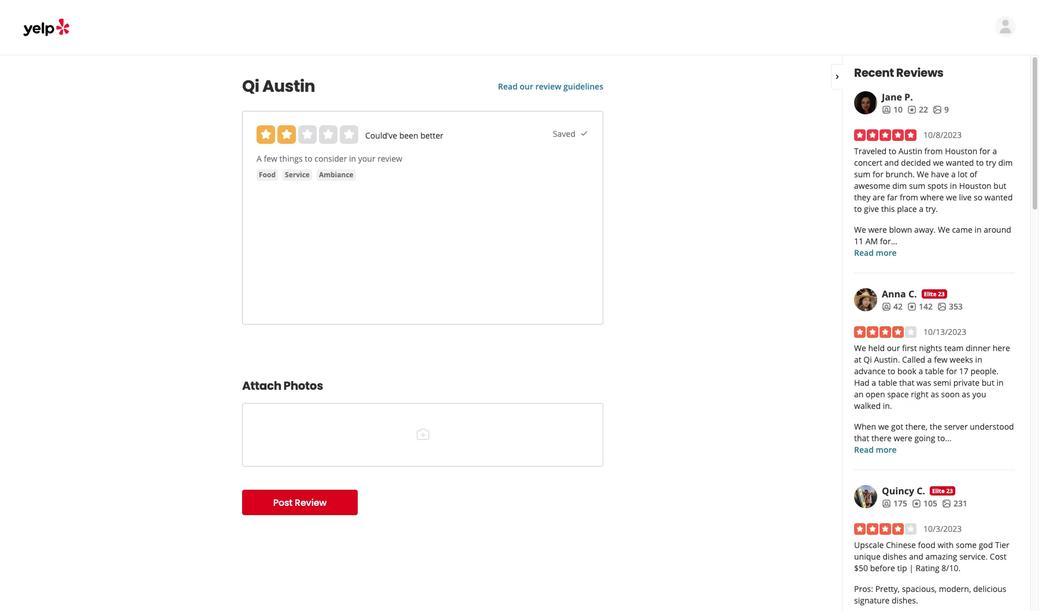 Task type: describe. For each thing, give the bounding box(es) containing it.
photos element for anna c.
[[938, 301, 963, 313]]

rating
[[916, 563, 940, 574]]

2 horizontal spatial we
[[946, 192, 957, 203]]

qi austin
[[242, 75, 315, 98]]

read for we
[[854, 445, 874, 456]]

brunch.
[[886, 169, 915, 180]]

soon
[[941, 389, 960, 400]]

try
[[986, 157, 996, 168]]

attach photos image
[[416, 428, 430, 441]]

1 vertical spatial for
[[873, 169, 884, 180]]

better
[[420, 130, 444, 141]]

elite 23 for quincy c.
[[932, 487, 953, 495]]

105
[[924, 498, 938, 509]]

god
[[979, 540, 993, 551]]

we inside traveled to austin from houston for a concert and decided we wanted to try dim sum for brunch. we have a lot of awesome dim sum spots in houston but they are far from where we live so wanted to give this place a try.
[[917, 169, 929, 180]]

1 vertical spatial dim
[[893, 180, 907, 191]]

read more for 11
[[854, 247, 897, 258]]

1 horizontal spatial table
[[925, 366, 944, 377]]

a up was
[[919, 366, 923, 377]]

when
[[854, 421, 876, 432]]

spots
[[928, 180, 948, 191]]

0 vertical spatial houston
[[945, 146, 978, 157]]

jane
[[882, 91, 902, 103]]

so
[[974, 192, 983, 203]]

16 friends v2 image for quincy c.
[[882, 499, 891, 509]]

going
[[915, 433, 936, 444]]

first
[[902, 343, 917, 354]]

0 vertical spatial dim
[[999, 157, 1013, 168]]

blown
[[889, 224, 912, 235]]

austin inside traveled to austin from houston for a concert and decided we wanted to try dim sum for brunch. we have a lot of awesome dim sum spots in houston but they are far from where we live so wanted to give this place a try.
[[899, 146, 923, 157]]

pros: pretty, spacious, modern, delicious signature dishes.
[[854, 584, 1007, 606]]

try.
[[926, 203, 938, 214]]

called
[[902, 354, 926, 365]]

got
[[891, 421, 904, 432]]

things
[[280, 153, 303, 164]]

dishes.
[[892, 595, 918, 606]]

0 horizontal spatial review
[[378, 153, 402, 164]]

they
[[854, 192, 871, 203]]

review
[[295, 496, 327, 510]]

traveled
[[854, 146, 887, 157]]

photos element for quincy c.
[[942, 498, 968, 510]]

1 horizontal spatial wanted
[[985, 192, 1013, 203]]

and inside traveled to austin from houston for a concert and decided we wanted to try dim sum for brunch. we have a lot of awesome dim sum spots in houston but they are far from where we live so wanted to give this place a try.
[[885, 157, 899, 168]]

anna c.
[[882, 288, 917, 301]]

a up try
[[993, 146, 997, 157]]

in down "people."
[[997, 377, 1004, 388]]

read our review guidelines
[[498, 81, 603, 92]]

to left try
[[976, 157, 984, 168]]

0 vertical spatial we
[[933, 157, 944, 168]]

guidelines
[[564, 81, 603, 92]]

42
[[894, 301, 903, 312]]

0 horizontal spatial sum
[[854, 169, 871, 180]]

p.
[[905, 91, 913, 103]]

server
[[944, 421, 968, 432]]

a few things to consider in your review
[[257, 153, 402, 164]]

attach
[[242, 378, 281, 394]]

friends element for anna c.
[[882, 301, 903, 313]]

1 vertical spatial table
[[879, 377, 897, 388]]

friends element containing 10
[[882, 104, 903, 116]]

11
[[854, 236, 864, 247]]

our inside we held our first nights team dinner here at qi austin. called a few weeks in advance to book a table for 17 people. had a table that was semi private but in an open space right as soon as you walked in.
[[887, 343, 900, 354]]

far
[[887, 192, 898, 203]]

10/8/2023
[[924, 129, 962, 140]]

post review button
[[242, 490, 358, 516]]

signature
[[854, 595, 890, 606]]

qi austin link
[[242, 75, 470, 98]]

photo of quincy c. image
[[854, 486, 877, 509]]

|
[[909, 563, 914, 574]]

dinner
[[966, 343, 991, 354]]

that inside when we got there, the server understood that there were going to…
[[854, 433, 870, 444]]

unique
[[854, 551, 881, 562]]

reviews element for quincy c.
[[912, 498, 938, 510]]

traveled to austin from houston for a concert and decided we wanted to try dim sum for brunch. we have a lot of awesome dim sum spots in houston but they are far from where we live so wanted to give this place a try.
[[854, 146, 1013, 214]]

amazing
[[926, 551, 958, 562]]

in down the "dinner"
[[976, 354, 983, 365]]

22
[[919, 104, 928, 115]]

came
[[952, 224, 973, 235]]

jeremy m. image
[[995, 16, 1016, 37]]

0 vertical spatial from
[[925, 146, 943, 157]]

photo of jane p. image
[[854, 91, 877, 114]]

142
[[919, 301, 933, 312]]

there
[[872, 433, 892, 444]]

where
[[921, 192, 944, 203]]

few inside we held our first nights team dinner here at qi austin. called a few weeks in advance to book a table for 17 people. had a table that was semi private but in an open space right as soon as you walked in.
[[934, 354, 948, 365]]

tip
[[897, 563, 907, 574]]

food
[[259, 170, 276, 180]]

10
[[894, 104, 903, 115]]

reviews element containing 22
[[908, 104, 928, 116]]

service
[[285, 170, 310, 180]]

to…
[[938, 433, 952, 444]]

for inside we held our first nights team dinner here at qi austin. called a few weeks in advance to book a table for 17 people. had a table that was semi private but in an open space right as soon as you walked in.
[[946, 366, 957, 377]]

the
[[930, 421, 942, 432]]

pros:
[[854, 584, 873, 595]]

private
[[954, 377, 980, 388]]

read for traveled
[[854, 247, 874, 258]]

open
[[866, 389, 885, 400]]

0 vertical spatial for
[[980, 146, 991, 157]]

for…
[[880, 236, 898, 247]]

were inside we were blown away. we came in around 11 am for…
[[868, 224, 887, 235]]

concert
[[854, 157, 883, 168]]

around
[[984, 224, 1012, 235]]

photos
[[284, 378, 323, 394]]

0 vertical spatial read
[[498, 81, 518, 92]]

in inside traveled to austin from houston for a concert and decided we wanted to try dim sum for brunch. we have a lot of awesome dim sum spots in houston but they are far from where we live so wanted to give this place a try.
[[950, 180, 957, 191]]

team
[[945, 343, 964, 354]]

food
[[918, 540, 936, 551]]

austin.
[[874, 354, 900, 365]]

we left "came"
[[938, 224, 950, 235]]

$50
[[854, 563, 868, 574]]

book
[[898, 366, 917, 377]]

c. for anna c.
[[909, 288, 917, 301]]

a left lot
[[951, 169, 956, 180]]

1 16 friends v2 image from the top
[[882, 105, 891, 114]]

there,
[[906, 421, 928, 432]]

16 friends v2 image for anna c.
[[882, 302, 891, 311]]

2 as from the left
[[962, 389, 970, 400]]

advance
[[854, 366, 886, 377]]

a up open
[[872, 377, 876, 388]]

tier
[[995, 540, 1010, 551]]

pretty,
[[876, 584, 900, 595]]

people.
[[971, 366, 999, 377]]

modern,
[[939, 584, 971, 595]]

1 vertical spatial sum
[[909, 180, 926, 191]]



Task type: locate. For each thing, give the bounding box(es) containing it.
photos element
[[933, 104, 949, 116], [938, 301, 963, 313], [942, 498, 968, 510]]

to right things
[[305, 153, 313, 164]]

elite 23 link
[[922, 290, 947, 299], [930, 487, 955, 496]]

4 star rating image for quincy
[[854, 524, 917, 535]]

0 vertical spatial read more button
[[854, 247, 897, 259]]

few
[[264, 153, 277, 164], [934, 354, 948, 365]]

1 read more button from the top
[[854, 247, 897, 259]]

1 vertical spatial 16 photos v2 image
[[938, 302, 947, 311]]

elite 23 up 142
[[924, 290, 945, 298]]

we inside when we got there, the server understood that there were going to…
[[878, 421, 889, 432]]

3 16 friends v2 image from the top
[[882, 499, 891, 509]]

1 vertical spatial austin
[[899, 146, 923, 157]]

2 vertical spatial we
[[878, 421, 889, 432]]

0 vertical spatial more
[[876, 247, 897, 258]]

0 vertical spatial elite 23 link
[[922, 290, 947, 299]]

0 horizontal spatial from
[[900, 192, 918, 203]]

c.
[[909, 288, 917, 301], [917, 485, 925, 498]]

austin up rating element
[[262, 75, 315, 98]]

a left the try.
[[919, 203, 924, 214]]

1 vertical spatial elite
[[932, 487, 945, 495]]

houston up lot
[[945, 146, 978, 157]]

we up at
[[854, 343, 866, 354]]

wanted up lot
[[946, 157, 974, 168]]

2 read more button from the top
[[854, 445, 897, 456]]

at
[[854, 354, 862, 365]]

16 photos v2 image for anna c.
[[938, 302, 947, 311]]

0 vertical spatial qi
[[242, 75, 259, 98]]

reviews element for anna c.
[[908, 301, 933, 313]]

we left live at the top
[[946, 192, 957, 203]]

1 horizontal spatial from
[[925, 146, 943, 157]]

friends element containing 175
[[882, 498, 908, 510]]

read more button for there
[[854, 445, 897, 456]]

saved
[[553, 128, 580, 139]]

1 as from the left
[[931, 389, 939, 400]]

0 vertical spatial 23
[[938, 290, 945, 298]]

ambiance
[[319, 170, 354, 180]]

to down austin.
[[888, 366, 896, 377]]

in right "came"
[[975, 224, 982, 235]]

and up brunch.
[[885, 157, 899, 168]]

read more button down there
[[854, 445, 897, 456]]

elite for anna c.
[[924, 290, 937, 298]]

to inside we held our first nights team dinner here at qi austin. called a few weeks in advance to book a table for 17 people. had a table that was semi private but in an open space right as soon as you walked in.
[[888, 366, 896, 377]]

elite for quincy c.
[[932, 487, 945, 495]]

16 friends v2 image left 10
[[882, 105, 891, 114]]

read more down there
[[854, 445, 897, 456]]

0 vertical spatial 16 review v2 image
[[908, 302, 917, 311]]

were down got
[[894, 433, 913, 444]]

0 vertical spatial our
[[520, 81, 533, 92]]

10/13/2023
[[924, 327, 967, 338]]

1 horizontal spatial austin
[[899, 146, 923, 157]]

elite up 142
[[924, 290, 937, 298]]

2 friends element from the top
[[882, 301, 903, 313]]

0 vertical spatial friends element
[[882, 104, 903, 116]]

2 more from the top
[[876, 445, 897, 456]]

and inside upscale chinese food with some god tier unique dishes and amazing service. cost $50 before tip | rating 8/10.
[[909, 551, 924, 562]]

upscale chinese food with some god tier unique dishes and amazing service. cost $50 before tip | rating 8/10.
[[854, 540, 1010, 574]]

0 horizontal spatial as
[[931, 389, 939, 400]]

0 horizontal spatial dim
[[893, 180, 907, 191]]

but inside traveled to austin from houston for a concert and decided we wanted to try dim sum for brunch. we have a lot of awesome dim sum spots in houston but they are far from where we live so wanted to give this place a try.
[[994, 180, 1007, 191]]

few down nights
[[934, 354, 948, 365]]

friends element down quincy
[[882, 498, 908, 510]]

0 vertical spatial were
[[868, 224, 887, 235]]

0 vertical spatial read more
[[854, 247, 897, 258]]

elite up the 105
[[932, 487, 945, 495]]

1 vertical spatial we
[[946, 192, 957, 203]]

2 vertical spatial friends element
[[882, 498, 908, 510]]

post review
[[273, 496, 327, 510]]

elite 23 for anna c.
[[924, 290, 945, 298]]

2 4 star rating image from the top
[[854, 524, 917, 535]]

decided
[[901, 157, 931, 168]]

recent
[[854, 65, 894, 81]]

rating element
[[257, 125, 358, 144]]

reviews element containing 142
[[908, 301, 933, 313]]

1 vertical spatial read
[[854, 247, 874, 258]]

chinese
[[886, 540, 916, 551]]

reviews element containing 105
[[912, 498, 938, 510]]

semi
[[934, 377, 952, 388]]

1 vertical spatial few
[[934, 354, 948, 365]]

you
[[973, 389, 986, 400]]

table up space
[[879, 377, 897, 388]]

10/3/2023
[[924, 524, 962, 535]]

had
[[854, 377, 870, 388]]

1 vertical spatial elite 23
[[932, 487, 953, 495]]

1 vertical spatial 16 review v2 image
[[912, 499, 921, 509]]

16 review v2 image left the 105
[[912, 499, 921, 509]]

for up awesome
[[873, 169, 884, 180]]

that down when
[[854, 433, 870, 444]]

read our review guidelines link
[[498, 81, 603, 92]]

0 vertical spatial that
[[900, 377, 915, 388]]

1 vertical spatial review
[[378, 153, 402, 164]]

review left guidelines
[[536, 81, 562, 92]]

we up 11
[[854, 224, 866, 235]]

16 review v2 image
[[908, 105, 917, 114]]

0 vertical spatial elite 23
[[924, 290, 945, 298]]

service.
[[960, 551, 988, 562]]

1 vertical spatial were
[[894, 433, 913, 444]]

2 vertical spatial 16 friends v2 image
[[882, 499, 891, 509]]

2 vertical spatial for
[[946, 366, 957, 377]]

read more button for 11
[[854, 247, 897, 259]]

1 horizontal spatial for
[[946, 366, 957, 377]]

read more button down am
[[854, 247, 897, 259]]

photos element right 142
[[938, 301, 963, 313]]

friends element
[[882, 104, 903, 116], [882, 301, 903, 313], [882, 498, 908, 510]]

0 horizontal spatial we
[[878, 421, 889, 432]]

space
[[887, 389, 909, 400]]

16 friends v2 image
[[882, 105, 891, 114], [882, 302, 891, 311], [882, 499, 891, 509]]

1 vertical spatial houston
[[959, 180, 992, 191]]

16 review v2 image right 42
[[908, 302, 917, 311]]

2 vertical spatial photos element
[[942, 498, 968, 510]]

1 vertical spatial qi
[[864, 354, 872, 365]]

photos element right the 105
[[942, 498, 968, 510]]

read more button
[[854, 247, 897, 259], [854, 445, 897, 456]]

we up have
[[933, 157, 944, 168]]

0 horizontal spatial qi
[[242, 75, 259, 98]]

0 vertical spatial but
[[994, 180, 1007, 191]]

our left guidelines
[[520, 81, 533, 92]]

2 vertical spatial read
[[854, 445, 874, 456]]

as down private
[[962, 389, 970, 400]]

friends element for quincy c.
[[882, 498, 908, 510]]

reviews element right 175
[[912, 498, 938, 510]]

but down "people."
[[982, 377, 995, 388]]

0 vertical spatial sum
[[854, 169, 871, 180]]

that inside we held our first nights team dinner here at qi austin. called a few weeks in advance to book a table for 17 people. had a table that was semi private but in an open space right as soon as you walked in.
[[900, 377, 915, 388]]

we were blown away. we came in around 11 am for…
[[854, 224, 1012, 247]]

4 star rating image up chinese
[[854, 524, 917, 535]]

away.
[[915, 224, 936, 235]]

are
[[873, 192, 885, 203]]

0 horizontal spatial that
[[854, 433, 870, 444]]

jane p.
[[882, 91, 913, 103]]

your
[[358, 153, 376, 164]]

place
[[897, 203, 917, 214]]

more down there
[[876, 445, 897, 456]]

0 horizontal spatial our
[[520, 81, 533, 92]]

a down nights
[[928, 354, 932, 365]]

photos element containing 353
[[938, 301, 963, 313]]

0 vertical spatial photos element
[[933, 104, 949, 116]]

16 photos v2 image left 353
[[938, 302, 947, 311]]

photos element right 22
[[933, 104, 949, 116]]

friends element down anna
[[882, 301, 903, 313]]

1 4 star rating image from the top
[[854, 327, 917, 338]]

elite
[[924, 290, 937, 298], [932, 487, 945, 495]]

read more for there
[[854, 445, 897, 456]]

1 more from the top
[[876, 247, 897, 258]]

0 vertical spatial and
[[885, 157, 899, 168]]

friends element containing 42
[[882, 301, 903, 313]]

175
[[894, 498, 908, 509]]

have
[[931, 169, 949, 180]]

0 horizontal spatial wanted
[[946, 157, 974, 168]]

0 vertical spatial 4 star rating image
[[854, 327, 917, 338]]

c. right anna
[[909, 288, 917, 301]]

0 horizontal spatial few
[[264, 153, 277, 164]]

more down the for…
[[876, 247, 897, 258]]

23 up the 10/13/2023
[[938, 290, 945, 298]]

None radio
[[277, 125, 296, 144], [298, 125, 317, 144], [319, 125, 338, 144], [340, 125, 358, 144], [277, 125, 296, 144], [298, 125, 317, 144], [319, 125, 338, 144], [340, 125, 358, 144]]

friends element down jane
[[882, 104, 903, 116]]

lot
[[958, 169, 968, 180]]

0 vertical spatial reviews element
[[908, 104, 928, 116]]

dim down brunch.
[[893, 180, 907, 191]]

4 star rating image
[[854, 327, 917, 338], [854, 524, 917, 535]]

give
[[864, 203, 879, 214]]

wanted right so
[[985, 192, 1013, 203]]

walked
[[854, 401, 881, 412]]

1 vertical spatial elite 23 link
[[930, 487, 955, 496]]

1 vertical spatial our
[[887, 343, 900, 354]]

some
[[956, 540, 977, 551]]

1 horizontal spatial and
[[909, 551, 924, 562]]

16 photos v2 image for quincy c.
[[942, 499, 951, 509]]

1 horizontal spatial as
[[962, 389, 970, 400]]

elite 23 link up 142
[[922, 290, 947, 299]]

as
[[931, 389, 939, 400], [962, 389, 970, 400]]

16 photos v2 image left 231
[[942, 499, 951, 509]]

5 star rating image
[[854, 129, 917, 141]]

review right your
[[378, 153, 402, 164]]

as down semi
[[931, 389, 939, 400]]

consider
[[315, 153, 347, 164]]

reviews element down p.
[[908, 104, 928, 116]]

for up try
[[980, 146, 991, 157]]

awesome
[[854, 180, 891, 191]]

from down 10/8/2023
[[925, 146, 943, 157]]

more for am
[[876, 247, 897, 258]]

elite 23 link for anna c.
[[922, 290, 947, 299]]

16 photos v2 image left 9
[[933, 105, 942, 114]]

16 review v2 image for quincy
[[912, 499, 921, 509]]

1 horizontal spatial dim
[[999, 157, 1013, 168]]

23 for quincy c.
[[947, 487, 953, 495]]

1 vertical spatial friends element
[[882, 301, 903, 313]]

23
[[938, 290, 945, 298], [947, 487, 953, 495]]

1 vertical spatial c.
[[917, 485, 925, 498]]

sum down the concert on the right of the page
[[854, 169, 871, 180]]

houston
[[945, 146, 978, 157], [959, 180, 992, 191]]

elite 23 link up the 105
[[930, 487, 955, 496]]

houston down of
[[959, 180, 992, 191]]

1 vertical spatial 4 star rating image
[[854, 524, 917, 535]]

we up there
[[878, 421, 889, 432]]

16 review v2 image
[[908, 302, 917, 311], [912, 499, 921, 509]]

23 for anna c.
[[938, 290, 945, 298]]

2 read more from the top
[[854, 445, 897, 456]]

0 horizontal spatial table
[[879, 377, 897, 388]]

of
[[970, 169, 978, 180]]

2 vertical spatial reviews element
[[912, 498, 938, 510]]

read
[[498, 81, 518, 92], [854, 247, 874, 258], [854, 445, 874, 456]]

None radio
[[257, 125, 275, 144]]

4 star rating image up held at the bottom right of the page
[[854, 327, 917, 338]]

table up semi
[[925, 366, 944, 377]]

0 vertical spatial few
[[264, 153, 277, 164]]

more
[[876, 247, 897, 258], [876, 445, 897, 456]]

recent reviews
[[854, 65, 944, 81]]

1 horizontal spatial few
[[934, 354, 948, 365]]

2 vertical spatial 16 photos v2 image
[[942, 499, 951, 509]]

17
[[959, 366, 969, 377]]

1 horizontal spatial sum
[[909, 180, 926, 191]]

c. up the 105
[[917, 485, 925, 498]]

and up the |
[[909, 551, 924, 562]]

elite 23
[[924, 290, 945, 298], [932, 487, 953, 495]]

could've
[[365, 130, 397, 141]]

16 photos v2 image
[[933, 105, 942, 114], [938, 302, 947, 311], [942, 499, 951, 509]]

1 horizontal spatial were
[[894, 433, 913, 444]]

sum
[[854, 169, 871, 180], [909, 180, 926, 191]]

0 vertical spatial table
[[925, 366, 944, 377]]

for left 17
[[946, 366, 957, 377]]

qi inside we held our first nights team dinner here at qi austin. called a few weeks in advance to book a table for 17 people. had a table that was semi private but in an open space right as soon as you walked in.
[[864, 354, 872, 365]]

before
[[870, 563, 895, 574]]

review
[[536, 81, 562, 92], [378, 153, 402, 164]]

2 16 friends v2 image from the top
[[882, 302, 891, 311]]

4 star rating image for anna
[[854, 327, 917, 338]]

anna
[[882, 288, 906, 301]]

0 vertical spatial wanted
[[946, 157, 974, 168]]

austin up decided in the right top of the page
[[899, 146, 923, 157]]

16 review v2 image for anna
[[908, 302, 917, 311]]

1 read more from the top
[[854, 247, 897, 258]]

when we got there, the server understood that there were going to…
[[854, 421, 1014, 444]]

and
[[885, 157, 899, 168], [909, 551, 924, 562]]

a
[[257, 153, 262, 164]]

in left your
[[349, 153, 356, 164]]

but down try
[[994, 180, 1007, 191]]

0 horizontal spatial and
[[885, 157, 899, 168]]

post
[[273, 496, 293, 510]]

am
[[866, 236, 878, 247]]

dishes
[[883, 551, 907, 562]]

1 vertical spatial and
[[909, 551, 924, 562]]

an
[[854, 389, 864, 400]]

2 horizontal spatial for
[[980, 146, 991, 157]]

0 horizontal spatial austin
[[262, 75, 315, 98]]

photos element containing 9
[[933, 104, 949, 116]]

16 friends v2 image left 42
[[882, 302, 891, 311]]

more for were
[[876, 445, 897, 456]]

delicious
[[973, 584, 1007, 595]]

in right spots
[[950, 180, 957, 191]]

0 vertical spatial 16 friends v2 image
[[882, 105, 891, 114]]

weeks
[[950, 354, 973, 365]]

photo of anna c. image
[[854, 288, 877, 312]]

that down book
[[900, 377, 915, 388]]

1 vertical spatial reviews element
[[908, 301, 933, 313]]

were inside when we got there, the server understood that there were going to…
[[894, 433, 913, 444]]

231
[[954, 498, 968, 509]]

c. for quincy c.
[[917, 485, 925, 498]]

9
[[945, 104, 949, 115]]

1 horizontal spatial qi
[[864, 354, 872, 365]]

were up am
[[868, 224, 887, 235]]

1 vertical spatial read more
[[854, 445, 897, 456]]

reviews element right 42
[[908, 301, 933, 313]]

1 vertical spatial but
[[982, 377, 995, 388]]

16 checkmark v2 image
[[580, 129, 589, 138]]

dim right try
[[999, 157, 1013, 168]]

elite 23 up the 105
[[932, 487, 953, 495]]

0 vertical spatial 16 photos v2 image
[[933, 105, 942, 114]]

close sidebar icon image
[[833, 72, 842, 81], [833, 72, 842, 81]]

our up austin.
[[887, 343, 900, 354]]

we inside we held our first nights team dinner here at qi austin. called a few weeks in advance to book a table for 17 people. had a table that was semi private but in an open space right as soon as you walked in.
[[854, 343, 866, 354]]

1 horizontal spatial we
[[933, 157, 944, 168]]

we down decided in the right top of the page
[[917, 169, 929, 180]]

elite 23 link for quincy c.
[[930, 487, 955, 496]]

reviews element
[[908, 104, 928, 116], [908, 301, 933, 313], [912, 498, 938, 510]]

read more down am
[[854, 247, 897, 258]]

0 horizontal spatial 23
[[938, 290, 945, 298]]

1 vertical spatial 16 friends v2 image
[[882, 302, 891, 311]]

1 vertical spatial that
[[854, 433, 870, 444]]

1 vertical spatial photos element
[[938, 301, 963, 313]]

0 vertical spatial elite
[[924, 290, 937, 298]]

wanted
[[946, 157, 974, 168], [985, 192, 1013, 203]]

in inside we were blown away. we came in around 11 am for…
[[975, 224, 982, 235]]

from up place
[[900, 192, 918, 203]]

quincy
[[882, 485, 914, 498]]

cost
[[990, 551, 1007, 562]]

to down 5 star rating 'image'
[[889, 146, 897, 157]]

3 friends element from the top
[[882, 498, 908, 510]]

dim
[[999, 157, 1013, 168], [893, 180, 907, 191]]

to down they
[[854, 203, 862, 214]]

1 vertical spatial read more button
[[854, 445, 897, 456]]

this
[[881, 203, 895, 214]]

right
[[911, 389, 929, 400]]

1 friends element from the top
[[882, 104, 903, 116]]

photos element containing 231
[[942, 498, 968, 510]]

1 vertical spatial from
[[900, 192, 918, 203]]

1 horizontal spatial 23
[[947, 487, 953, 495]]

attach photos
[[242, 378, 323, 394]]

sum up 'where' at right
[[909, 180, 926, 191]]

16 friends v2 image left 175
[[882, 499, 891, 509]]

23 up 10/3/2023
[[947, 487, 953, 495]]

quincy c.
[[882, 485, 925, 498]]

0 vertical spatial austin
[[262, 75, 315, 98]]

a
[[993, 146, 997, 157], [951, 169, 956, 180], [919, 203, 924, 214], [928, 354, 932, 365], [919, 366, 923, 377], [872, 377, 876, 388]]

but inside we held our first nights team dinner here at qi austin. called a few weeks in advance to book a table for 17 people. had a table that was semi private but in an open space right as soon as you walked in.
[[982, 377, 995, 388]]

few right a
[[264, 153, 277, 164]]

1 horizontal spatial review
[[536, 81, 562, 92]]

table
[[925, 366, 944, 377], [879, 377, 897, 388]]



Task type: vqa. For each thing, say whether or not it's contained in the screenshot.
UPSCALE CHINESE FOOD WITH SOME GOD TIER UNIQUE DISHES AND AMAZING SERVICE. COST $50 BEFORE TIP | RATING 8/10.
yes



